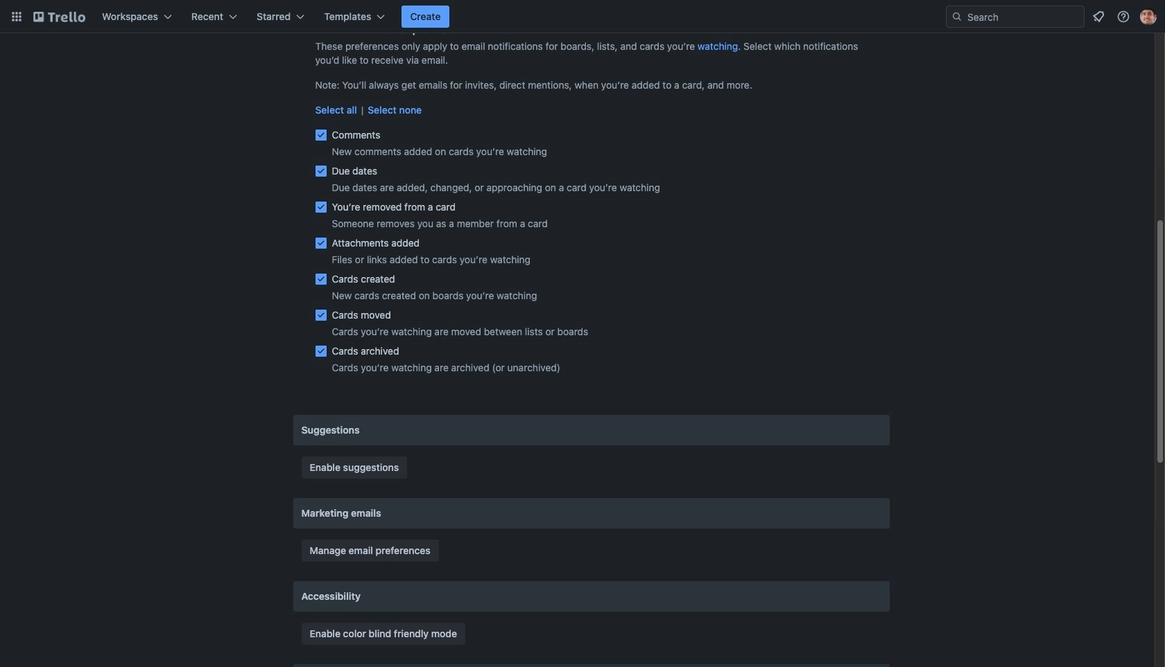 Task type: describe. For each thing, give the bounding box(es) containing it.
search image
[[951, 11, 963, 22]]

back to home image
[[33, 6, 85, 28]]

james peterson (jamespeterson93) image
[[1140, 8, 1157, 25]]

Search field
[[946, 6, 1085, 28]]



Task type: locate. For each thing, give the bounding box(es) containing it.
open information menu image
[[1117, 10, 1130, 24]]

primary element
[[0, 0, 1165, 33]]

0 notifications image
[[1090, 8, 1107, 25]]



Task type: vqa. For each thing, say whether or not it's contained in the screenshot.
left Labels
no



